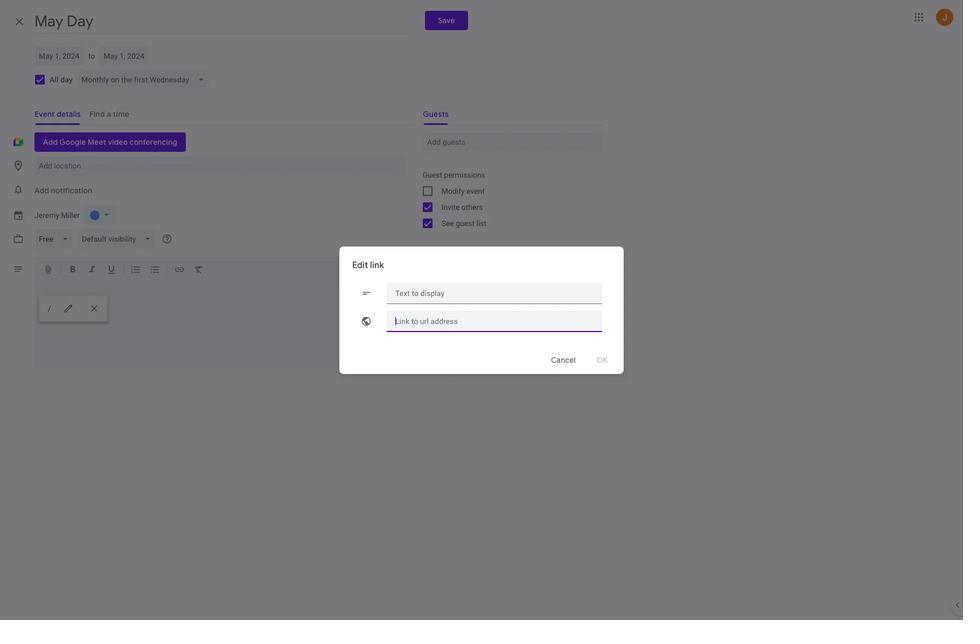 Task type: describe. For each thing, give the bounding box(es) containing it.
edit link dialog
[[340, 247, 624, 374]]

edit link
[[352, 260, 384, 271]]

see guest list
[[442, 219, 487, 228]]

bulleted list image
[[150, 265, 161, 277]]

edit button
[[58, 298, 79, 320]]

edit
[[63, 303, 74, 314]]

miller
[[61, 211, 80, 220]]

Link to url address text field
[[396, 311, 594, 332]]

guest
[[456, 219, 475, 228]]

jeremy miller
[[34, 211, 80, 220]]

others
[[462, 203, 483, 212]]

group containing guest permissions
[[414, 167, 604, 232]]

add notification
[[34, 186, 92, 196]]

add
[[34, 186, 49, 196]]

clear
[[89, 303, 100, 314]]

notification
[[51, 186, 92, 196]]

numbered list image
[[130, 265, 141, 277]]

Text to display text field
[[396, 283, 594, 304]]

all
[[50, 75, 58, 84]]

guest permissions
[[423, 171, 486, 179]]

edit
[[352, 260, 368, 271]]

add notification button
[[30, 181, 97, 200]]



Task type: vqa. For each thing, say whether or not it's contained in the screenshot.
Guest permissions
yes



Task type: locate. For each thing, give the bounding box(es) containing it.
all day
[[50, 75, 73, 84]]

group
[[414, 167, 604, 232]]

modify
[[442, 187, 465, 196]]

day
[[60, 75, 73, 84]]

save button
[[425, 11, 468, 30]]

guest
[[423, 171, 443, 179]]

jeremy
[[34, 211, 59, 220]]

permissions
[[444, 171, 486, 179]]

link
[[370, 260, 384, 271]]

clear button
[[83, 298, 105, 320]]

underline image
[[106, 265, 117, 277]]

remove formatting image
[[193, 265, 204, 277]]

Title text field
[[34, 10, 408, 33]]

italic image
[[87, 265, 98, 277]]

Description text field
[[34, 286, 406, 366]]

/
[[48, 304, 51, 313]]

invite others
[[442, 203, 483, 212]]

cancel
[[551, 355, 576, 365]]

list
[[477, 219, 487, 228]]

to
[[88, 52, 95, 60]]

formatting options toolbar
[[34, 258, 406, 283]]

bold image
[[67, 265, 78, 277]]

insert link image
[[174, 265, 185, 277]]

cancel button
[[546, 347, 581, 373]]

modify event
[[442, 187, 485, 196]]

invite
[[442, 203, 460, 212]]

event
[[467, 187, 485, 196]]

see
[[442, 219, 454, 228]]

save
[[438, 16, 455, 25]]



